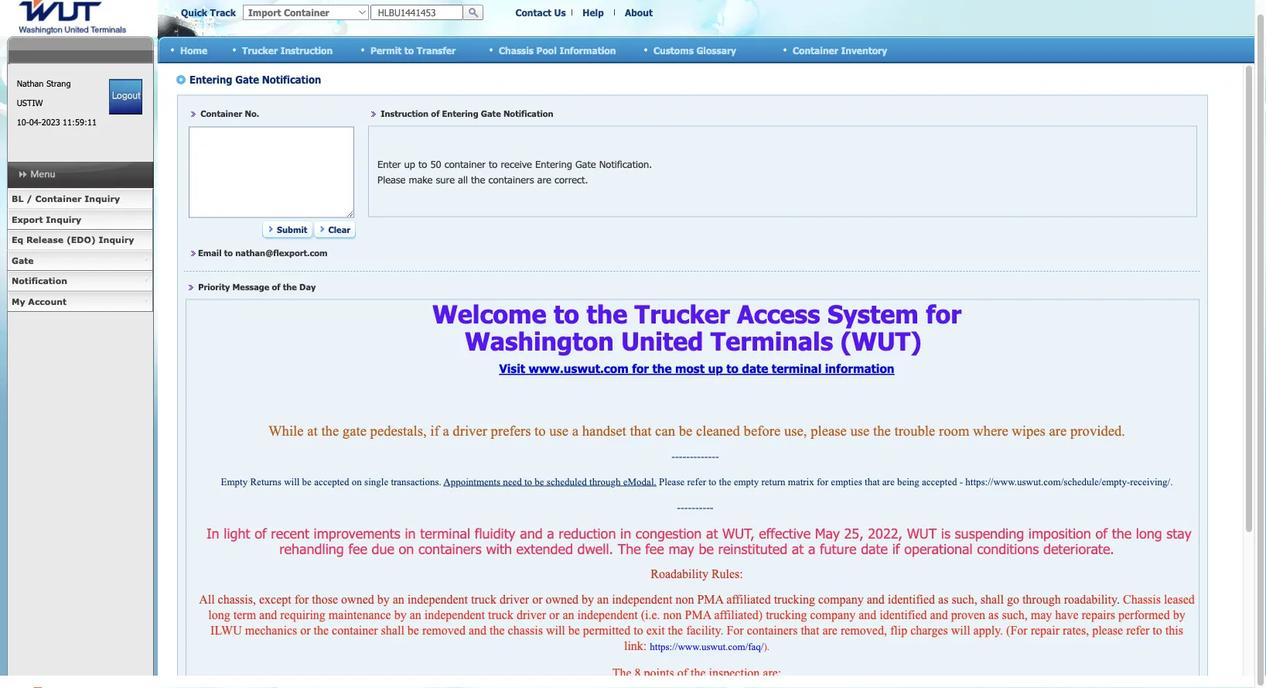 Task type: describe. For each thing, give the bounding box(es) containing it.
nathan
[[17, 78, 44, 89]]

eq release (edo) inquiry
[[12, 235, 134, 245]]

strang
[[46, 78, 71, 89]]

inquiry for container
[[85, 193, 120, 204]]

home
[[180, 44, 208, 56]]

bl / container inquiry
[[12, 193, 120, 204]]

chassis
[[499, 44, 534, 56]]

(edo)
[[66, 235, 96, 245]]

export inquiry link
[[7, 209, 153, 230]]

trucker
[[242, 44, 278, 56]]

bl / container inquiry link
[[7, 189, 153, 209]]

10-
[[17, 117, 29, 127]]

notification link
[[7, 271, 153, 291]]

information
[[560, 44, 616, 56]]

export inquiry
[[12, 214, 81, 224]]

container inventory
[[793, 44, 888, 56]]

to
[[405, 44, 414, 56]]

my account
[[12, 296, 67, 306]]

bl
[[12, 193, 24, 204]]

inquiry inside export inquiry link
[[46, 214, 81, 224]]

/
[[26, 193, 32, 204]]

help
[[583, 7, 604, 18]]

glossary
[[697, 44, 737, 56]]

chassis pool information
[[499, 44, 616, 56]]

notification
[[12, 276, 67, 286]]

customs
[[654, 44, 694, 56]]

export
[[12, 214, 43, 224]]

contact us
[[516, 7, 566, 18]]

gate link
[[7, 250, 153, 271]]

help link
[[583, 7, 604, 18]]

contact
[[516, 7, 552, 18]]



Task type: locate. For each thing, give the bounding box(es) containing it.
ustiw
[[17, 98, 43, 108]]

container up export inquiry
[[35, 193, 82, 204]]

0 horizontal spatial container
[[35, 193, 82, 204]]

quick track
[[181, 7, 236, 18]]

1 vertical spatial container
[[35, 193, 82, 204]]

permit to transfer
[[371, 44, 456, 56]]

container
[[793, 44, 839, 56], [35, 193, 82, 204]]

1 horizontal spatial container
[[793, 44, 839, 56]]

inquiry
[[85, 193, 120, 204], [46, 214, 81, 224], [99, 235, 134, 245]]

my account link
[[7, 291, 153, 312]]

instruction
[[281, 44, 333, 56]]

inquiry inside bl / container inquiry link
[[85, 193, 120, 204]]

None text field
[[371, 5, 464, 20]]

nathan strang
[[17, 78, 71, 89]]

pool
[[537, 44, 557, 56]]

0 vertical spatial container
[[793, 44, 839, 56]]

11:59:11
[[63, 117, 97, 127]]

inventory
[[842, 44, 888, 56]]

quick
[[181, 7, 208, 18]]

inquiry down the bl / container inquiry
[[46, 214, 81, 224]]

0 vertical spatial inquiry
[[85, 193, 120, 204]]

gate
[[12, 255, 34, 265]]

about
[[625, 7, 653, 18]]

login image
[[109, 79, 143, 115]]

my
[[12, 296, 25, 306]]

container left inventory
[[793, 44, 839, 56]]

release
[[26, 235, 64, 245]]

inquiry inside eq release (edo) inquiry link
[[99, 235, 134, 245]]

trucker instruction
[[242, 44, 333, 56]]

account
[[28, 296, 67, 306]]

us
[[555, 7, 566, 18]]

permit
[[371, 44, 402, 56]]

1 vertical spatial inquiry
[[46, 214, 81, 224]]

eq
[[12, 235, 23, 245]]

contact us link
[[516, 7, 566, 18]]

inquiry up export inquiry link
[[85, 193, 120, 204]]

about link
[[625, 7, 653, 18]]

inquiry for (edo)
[[99, 235, 134, 245]]

transfer
[[417, 44, 456, 56]]

10-04-2023 11:59:11
[[17, 117, 97, 127]]

inquiry right (edo)
[[99, 235, 134, 245]]

04-
[[29, 117, 42, 127]]

2023
[[42, 117, 60, 127]]

customs glossary
[[654, 44, 737, 56]]

eq release (edo) inquiry link
[[7, 230, 153, 250]]

2 vertical spatial inquiry
[[99, 235, 134, 245]]

track
[[210, 7, 236, 18]]



Task type: vqa. For each thing, say whether or not it's contained in the screenshot.
Login ICON
yes



